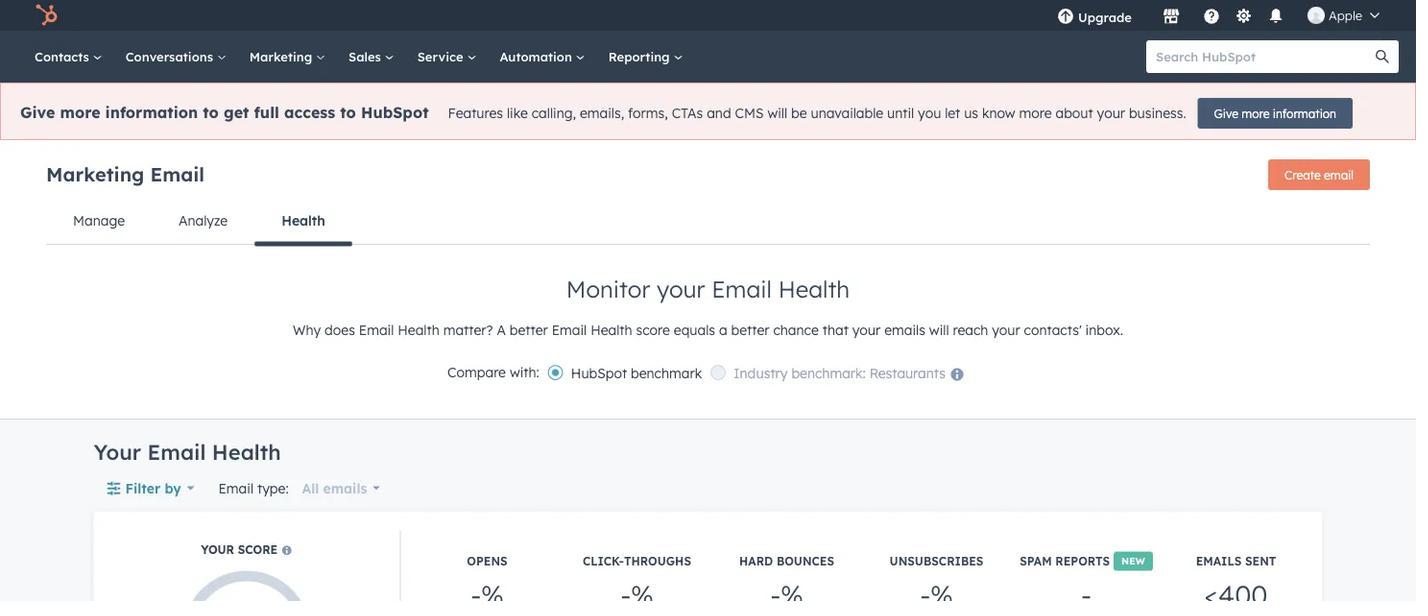 Task type: vqa. For each thing, say whether or not it's contained in the screenshot.
for
no



Task type: locate. For each thing, give the bounding box(es) containing it.
and
[[707, 105, 731, 122]]

more
[[60, 103, 100, 122], [1019, 105, 1052, 122], [1242, 106, 1270, 121]]

emails
[[885, 322, 926, 339], [323, 480, 367, 496]]

0 horizontal spatial marketing
[[46, 162, 144, 186]]

spam reports
[[1020, 554, 1110, 568]]

contacts link
[[23, 31, 114, 83]]

more right know
[[1019, 105, 1052, 122]]

hubspot link
[[23, 4, 72, 27]]

that
[[823, 322, 849, 339]]

your
[[94, 439, 141, 465], [201, 543, 234, 557]]

1 horizontal spatial emails
[[885, 322, 926, 339]]

give down search hubspot search box
[[1214, 106, 1239, 121]]

like
[[507, 105, 528, 122]]

menu
[[1044, 0, 1393, 31]]

email up analyze
[[150, 162, 205, 186]]

a
[[497, 322, 506, 339]]

a
[[719, 322, 728, 339]]

0 horizontal spatial give
[[20, 103, 55, 122]]

marketing up the "full"
[[249, 48, 316, 64]]

1 horizontal spatial give
[[1214, 106, 1239, 121]]

features
[[448, 105, 503, 122]]

2 horizontal spatial more
[[1242, 106, 1270, 121]]

0 vertical spatial emails
[[885, 322, 926, 339]]

notifications image
[[1268, 9, 1285, 26]]

0 horizontal spatial more
[[60, 103, 100, 122]]

1 vertical spatial marketing
[[46, 162, 144, 186]]

service link
[[406, 31, 488, 83]]

1 horizontal spatial will
[[929, 322, 949, 339]]

compare
[[448, 364, 506, 381]]

0 horizontal spatial hubspot
[[361, 103, 429, 122]]

your up equals
[[657, 275, 705, 303]]

filter
[[125, 480, 160, 496]]

matter?
[[443, 322, 493, 339]]

0 vertical spatial score
[[636, 322, 670, 339]]

0 vertical spatial hubspot
[[361, 103, 429, 122]]

score left equals
[[636, 322, 670, 339]]

conversations link
[[114, 31, 238, 83]]

hard bounces
[[739, 554, 835, 568]]

1 horizontal spatial better
[[731, 322, 770, 339]]

1 horizontal spatial to
[[340, 103, 356, 122]]

give down contacts
[[20, 103, 55, 122]]

1 horizontal spatial hubspot
[[571, 364, 627, 381]]

equals
[[674, 322, 715, 339]]

know
[[982, 105, 1016, 122]]

score inside page section element
[[636, 322, 670, 339]]

0 horizontal spatial information
[[105, 103, 198, 122]]

information down "conversations"
[[105, 103, 198, 122]]

0 horizontal spatial better
[[510, 322, 548, 339]]

your email health
[[94, 439, 281, 465]]

health inside health button
[[282, 212, 325, 229]]

your for your email health
[[94, 439, 141, 465]]

1 horizontal spatial score
[[636, 322, 670, 339]]

score down email type:
[[238, 543, 278, 557]]

to
[[203, 103, 219, 122], [340, 103, 356, 122]]

0 vertical spatial marketing
[[249, 48, 316, 64]]

marketing inside banner
[[46, 162, 144, 186]]

1 vertical spatial emails
[[323, 480, 367, 496]]

to right the access
[[340, 103, 356, 122]]

let
[[945, 105, 961, 122]]

0 horizontal spatial score
[[238, 543, 278, 557]]

score
[[636, 322, 670, 339], [238, 543, 278, 557]]

sales link
[[337, 31, 406, 83]]

1 horizontal spatial your
[[201, 543, 234, 557]]

give
[[20, 103, 55, 122], [1214, 106, 1239, 121]]

emails up restaurants
[[885, 322, 926, 339]]

will left be at the top
[[768, 105, 788, 122]]

1 horizontal spatial marketing
[[249, 48, 316, 64]]

email up a
[[712, 275, 772, 303]]

your up filter
[[94, 439, 141, 465]]

more for give more information
[[1242, 106, 1270, 121]]

your
[[1097, 105, 1125, 122], [657, 275, 705, 303], [853, 322, 881, 339], [992, 322, 1021, 339]]

emails inside all emails popup button
[[323, 480, 367, 496]]

bob builder image
[[1308, 7, 1325, 24]]

marketplaces image
[[1163, 9, 1180, 26]]

hubspot image
[[35, 4, 58, 27]]

better
[[510, 322, 548, 339], [731, 322, 770, 339]]

1 better from the left
[[510, 322, 548, 339]]

1 horizontal spatial more
[[1019, 105, 1052, 122]]

analyze
[[179, 212, 228, 229]]

1 vertical spatial score
[[238, 543, 278, 557]]

menu item
[[1146, 0, 1149, 31]]

create
[[1285, 168, 1321, 182]]

to left get
[[203, 103, 219, 122]]

1 to from the left
[[203, 103, 219, 122]]

emails right all
[[323, 480, 367, 496]]

1 vertical spatial will
[[929, 322, 949, 339]]

filter by button
[[94, 469, 207, 508]]

marketing email banner
[[46, 154, 1370, 198]]

information up the create in the right top of the page
[[1273, 106, 1337, 121]]

manage button
[[46, 198, 152, 244]]

give more information
[[1214, 106, 1337, 121]]

type:
[[257, 480, 289, 496]]

ctas
[[672, 105, 703, 122]]

email left 'type:'
[[218, 480, 254, 496]]

0 vertical spatial your
[[94, 439, 141, 465]]

all emails
[[302, 480, 367, 496]]

marketing
[[249, 48, 316, 64], [46, 162, 144, 186]]

marketing up "manage"
[[46, 162, 144, 186]]

settings link
[[1232, 5, 1256, 25]]

manage
[[73, 212, 125, 229]]

reach
[[953, 322, 989, 339]]

navigation containing manage
[[46, 198, 1370, 246]]

opens
[[467, 554, 508, 568]]

hubspot down sales link
[[361, 103, 429, 122]]

1 vertical spatial your
[[201, 543, 234, 557]]

hubspot left benchmark at the bottom left
[[571, 364, 627, 381]]

email inside banner
[[150, 162, 205, 186]]

why
[[293, 322, 321, 339]]

restaurants
[[870, 364, 946, 381]]

hubspot
[[361, 103, 429, 122], [571, 364, 627, 381]]

reporting link
[[597, 31, 695, 83]]

marketing for marketing email
[[46, 162, 144, 186]]

until
[[887, 105, 914, 122]]

0 horizontal spatial your
[[94, 439, 141, 465]]

menu containing apple
[[1044, 0, 1393, 31]]

get
[[224, 103, 249, 122]]

conversations
[[126, 48, 217, 64]]

will
[[768, 105, 788, 122], [929, 322, 949, 339]]

Search HubSpot search field
[[1147, 40, 1382, 73]]

better right 'a'
[[510, 322, 548, 339]]

0 horizontal spatial to
[[203, 103, 219, 122]]

0 horizontal spatial will
[[768, 105, 788, 122]]

1 horizontal spatial information
[[1273, 106, 1337, 121]]

with:
[[510, 364, 539, 381]]

settings image
[[1235, 8, 1253, 25]]

better right a
[[731, 322, 770, 339]]

more down contacts link
[[60, 103, 100, 122]]

will inside page section element
[[929, 322, 949, 339]]

will left reach
[[929, 322, 949, 339]]

emails inside page section element
[[885, 322, 926, 339]]

more down search hubspot search box
[[1242, 106, 1270, 121]]

navigation
[[46, 198, 1370, 246]]

information
[[105, 103, 198, 122], [1273, 106, 1337, 121]]

your down email type:
[[201, 543, 234, 557]]

email
[[1324, 168, 1354, 182]]

throughs
[[624, 554, 691, 568]]

1 vertical spatial hubspot
[[571, 364, 627, 381]]

0 horizontal spatial emails
[[323, 480, 367, 496]]



Task type: describe. For each thing, give the bounding box(es) containing it.
bounces
[[777, 554, 835, 568]]

by
[[165, 480, 181, 496]]

your right that
[[853, 322, 881, 339]]

search image
[[1376, 50, 1390, 63]]

monitor
[[566, 275, 650, 303]]

sales
[[349, 48, 385, 64]]

compare with:
[[448, 364, 539, 381]]

give for give more information to get full access to hubspot
[[20, 103, 55, 122]]

click-
[[583, 554, 624, 568]]

forms,
[[628, 105, 668, 122]]

0 vertical spatial will
[[768, 105, 788, 122]]

information for give more information to get full access to hubspot
[[105, 103, 198, 122]]

search button
[[1367, 40, 1399, 73]]

reporting
[[609, 48, 674, 64]]

hubspot inside page section element
[[571, 364, 627, 381]]

contacts
[[35, 48, 93, 64]]

information for give more information
[[1273, 106, 1337, 121]]

hard
[[739, 554, 773, 568]]

your for your score
[[201, 543, 234, 557]]

inbox.
[[1086, 322, 1123, 339]]

health button
[[255, 198, 352, 246]]

industry benchmark: restaurants
[[734, 364, 946, 381]]

help button
[[1196, 0, 1228, 31]]

benchmark:
[[792, 364, 866, 381]]

marketing link
[[238, 31, 337, 83]]

your right reach
[[992, 322, 1021, 339]]

unsubscribes
[[890, 554, 984, 568]]

page section element
[[0, 140, 1416, 419]]

emails,
[[580, 105, 624, 122]]

spam
[[1020, 554, 1052, 568]]

chance
[[773, 322, 819, 339]]

filter by
[[125, 480, 181, 496]]

marketing for marketing
[[249, 48, 316, 64]]

email up the by
[[147, 439, 206, 465]]

2 to from the left
[[340, 103, 356, 122]]

give for give more information
[[1214, 106, 1239, 121]]

marketing email
[[46, 162, 205, 186]]

all emails button
[[296, 469, 381, 508]]

email right does
[[359, 322, 394, 339]]

2 better from the left
[[731, 322, 770, 339]]

email type:
[[218, 480, 289, 496]]

reports
[[1056, 554, 1110, 568]]

be
[[791, 105, 807, 122]]

you
[[918, 105, 941, 122]]

notifications button
[[1260, 0, 1293, 31]]

create email
[[1285, 168, 1354, 182]]

us
[[964, 105, 979, 122]]

your score
[[201, 543, 281, 557]]

industry
[[734, 364, 788, 381]]

business.
[[1129, 105, 1187, 122]]

service
[[417, 48, 467, 64]]

calling,
[[532, 105, 576, 122]]

more for give more information to get full access to hubspot
[[60, 103, 100, 122]]

apple button
[[1296, 0, 1391, 31]]

automation link
[[488, 31, 597, 83]]

contacts'
[[1024, 322, 1082, 339]]

all
[[302, 480, 319, 496]]

full
[[254, 103, 279, 122]]

marketplaces button
[[1151, 0, 1192, 31]]

why does email health matter? a better email health score equals a better chance that your emails will reach your contacts' inbox.
[[293, 322, 1123, 339]]

new
[[1122, 555, 1145, 567]]

emails
[[1196, 554, 1242, 568]]

navigation inside page section element
[[46, 198, 1370, 246]]

apple
[[1329, 7, 1363, 23]]

upgrade
[[1078, 9, 1132, 25]]

upgrade image
[[1057, 9, 1074, 26]]

access
[[284, 103, 335, 122]]

does
[[325, 322, 355, 339]]

sent
[[1245, 554, 1277, 568]]

give more information to get full access to hubspot
[[20, 103, 429, 122]]

about
[[1056, 105, 1093, 122]]

click-throughs
[[583, 554, 691, 568]]

benchmark
[[631, 364, 702, 381]]

create email button
[[1269, 159, 1370, 190]]

automation
[[500, 48, 576, 64]]

help image
[[1203, 9, 1221, 26]]

email down monitor
[[552, 322, 587, 339]]

emails sent
[[1196, 554, 1277, 568]]

hubspot benchmark
[[571, 364, 702, 381]]

cms
[[735, 105, 764, 122]]

monitor your email health
[[566, 275, 850, 303]]

features like calling, emails, forms, ctas and cms will be unavailable until you let us know more about your business.
[[448, 105, 1187, 122]]

analyze button
[[152, 198, 255, 244]]

your right about
[[1097, 105, 1125, 122]]

give more information link
[[1198, 98, 1353, 129]]

unavailable
[[811, 105, 884, 122]]



